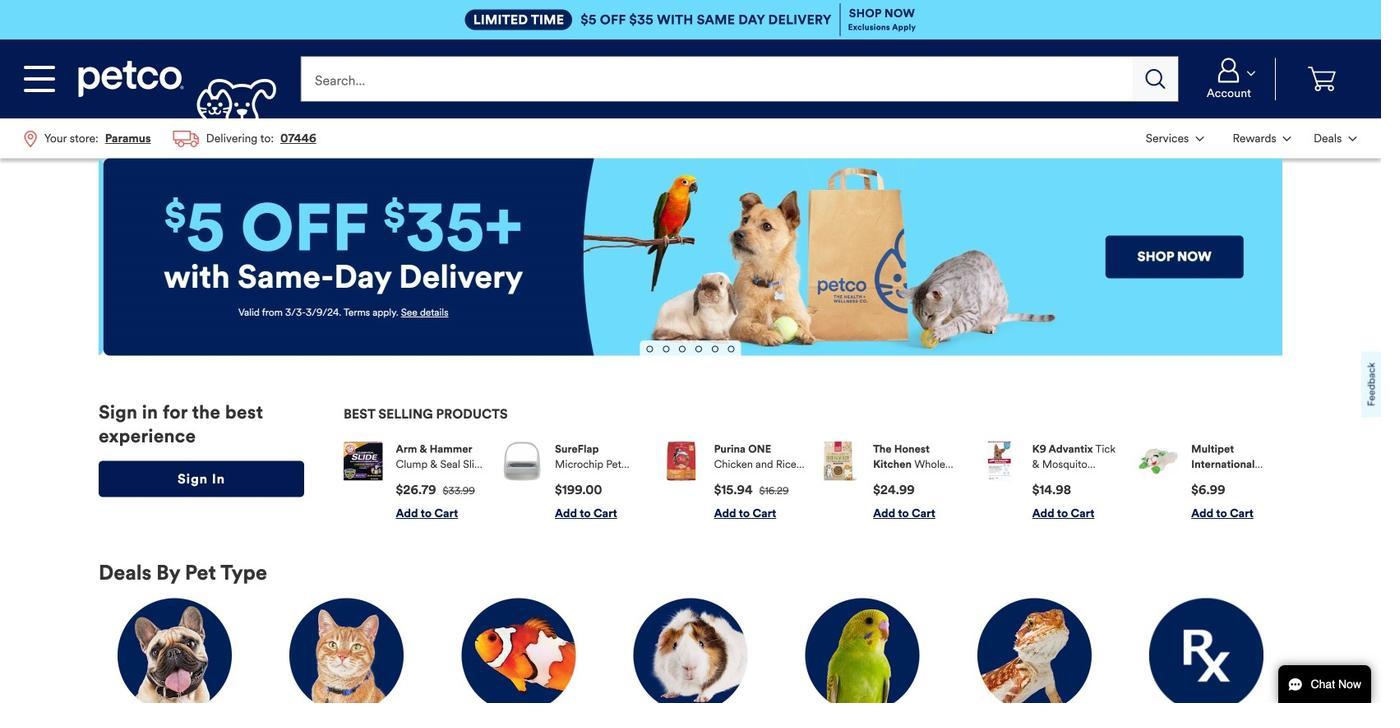 Task type: describe. For each thing, give the bounding box(es) containing it.
pet pharmacy image
[[1150, 598, 1264, 703]]

Search search field
[[301, 56, 1134, 102]]

small pet deals image
[[634, 598, 748, 703]]

fish deals image
[[462, 598, 576, 703]]

2 list item from the left
[[503, 442, 646, 521]]

dog deals image
[[118, 598, 232, 703]]

search image
[[1146, 69, 1166, 89]]

6 list item from the left
[[1140, 442, 1283, 521]]

3 list item from the left
[[662, 442, 806, 521]]

1 list item from the left
[[344, 442, 487, 521]]



Task type: vqa. For each thing, say whether or not it's contained in the screenshot.
Me to the right
no



Task type: locate. For each thing, give the bounding box(es) containing it.
list
[[13, 118, 328, 159], [1135, 118, 1369, 158], [344, 429, 1283, 534]]

4 list item from the left
[[821, 442, 965, 521]]

reptile deals image
[[978, 598, 1092, 703]]

cat deals image
[[290, 598, 404, 703]]

bird deals image
[[806, 598, 920, 703]]

list item
[[344, 442, 487, 521], [503, 442, 646, 521], [662, 442, 806, 521], [821, 442, 965, 521], [981, 442, 1124, 521], [1140, 442, 1283, 521]]

5 list item from the left
[[981, 442, 1124, 521]]



